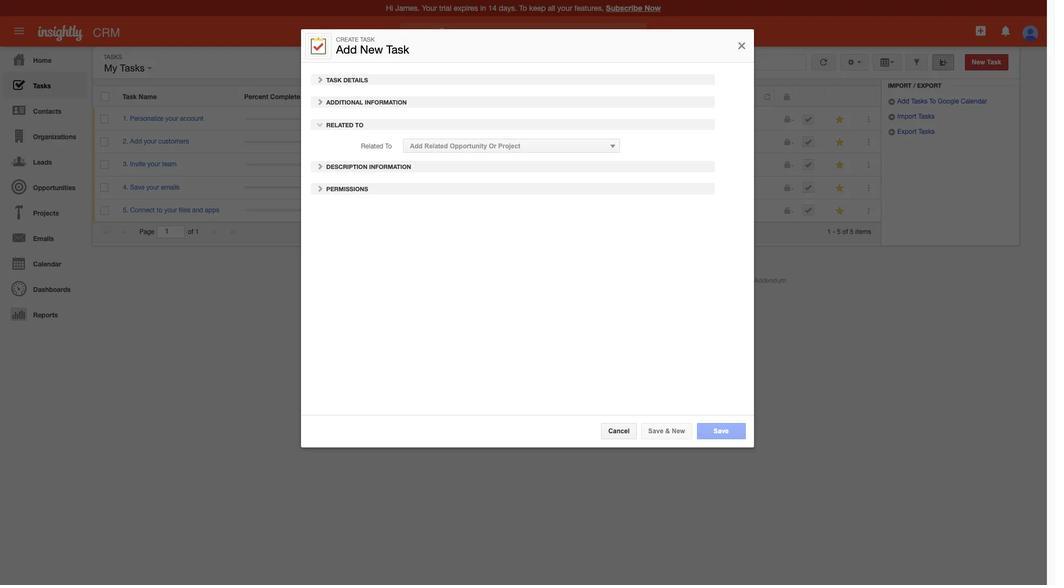 Task type: describe. For each thing, give the bounding box(es) containing it.
james peterson down the owner
[[521, 115, 568, 123]]

chevron right image for permissions
[[316, 185, 324, 193]]

reports link
[[3, 302, 87, 327]]

james peterson inside cell
[[521, 184, 568, 191]]

connect
[[130, 207, 155, 214]]

task right chevron right icon
[[327, 76, 342, 83]]

save for save & new
[[649, 428, 664, 436]]

data processing addendum
[[705, 277, 786, 285]]

import tasks link
[[888, 113, 935, 121]]

apps
[[205, 207, 219, 214]]

2 horizontal spatial related
[[425, 142, 448, 150]]

not started for 4. save your emails
[[643, 184, 676, 191]]

james for 'james peterson' link on top of the permissions
[[326, 161, 345, 168]]

navigation containing home
[[0, 47, 87, 327]]

recycle
[[899, 69, 927, 76]]

all
[[411, 28, 419, 37]]

1 vertical spatial to
[[355, 121, 364, 128]]

1 horizontal spatial to
[[385, 142, 392, 150]]

team
[[162, 161, 177, 168]]

1 horizontal spatial related
[[361, 142, 384, 150]]

create task add new task
[[336, 36, 410, 56]]

2 5 from the left
[[850, 228, 854, 236]]

none checkbox inside row
[[101, 184, 109, 192]]

tasks my tasks
[[104, 54, 147, 74]]

3. invite your team
[[123, 161, 177, 168]]

peterson for the james peterson cell
[[542, 184, 568, 191]]

and
[[192, 207, 203, 214]]

new inside button
[[672, 428, 686, 436]]

percent complete indicator responsible user
[[244, 93, 380, 101]]

emails
[[33, 235, 54, 243]]

started for 4. save your emails
[[655, 184, 676, 191]]

date
[[447, 93, 462, 101]]

row containing 3. invite your team
[[93, 154, 881, 177]]

to
[[157, 207, 162, 214]]

tasks up my
[[104, 54, 122, 60]]

create
[[336, 36, 359, 43]]

customers
[[158, 138, 189, 145]]

tasks down import tasks
[[918, 128, 935, 136]]

tasks up import tasks
[[911, 98, 928, 105]]

notifications image
[[999, 24, 1012, 37]]

row containing 4. save your emails
[[93, 177, 881, 200]]

import for import tasks
[[898, 113, 917, 121]]

5. connect to your files and apps
[[123, 207, 219, 214]]

now
[[645, 3, 661, 12]]

contacts
[[33, 107, 61, 116]]

or
[[489, 142, 497, 150]]

close image
[[737, 40, 748, 53]]

files
[[179, 207, 190, 214]]

description information
[[325, 163, 411, 170]]

save button
[[697, 424, 746, 440]]

import tasks
[[896, 113, 935, 121]]

additional
[[327, 99, 363, 106]]

calendar link
[[3, 251, 87, 276]]

add inside "create task add new task"
[[336, 43, 357, 56]]

save inside row
[[130, 184, 145, 191]]

save & new button
[[642, 424, 693, 440]]

add related opportunity or project link
[[403, 138, 620, 153]]

google
[[938, 98, 959, 105]]

4. save your emails
[[123, 184, 180, 191]]

james peterson down description
[[326, 184, 373, 191]]

&
[[666, 428, 670, 436]]

0 horizontal spatial 1
[[195, 228, 199, 236]]

3 press ctrl + space to group column header from the left
[[853, 86, 881, 107]]

row containing 1. personalize your account
[[93, 108, 881, 131]]

row containing 2. add your customers
[[93, 131, 881, 154]]

2. add your customers link
[[123, 138, 194, 145]]

permissions
[[325, 186, 368, 193]]

projects
[[33, 209, 59, 218]]

0% complete image for 3. invite your team
[[245, 164, 309, 166]]

3.
[[123, 161, 128, 168]]

subscribe now
[[606, 3, 661, 12]]

1 column header from the left
[[756, 86, 775, 107]]

peterson for 'james peterson' link above description
[[347, 138, 373, 145]]

james peterson up description
[[326, 138, 373, 145]]

home
[[33, 56, 52, 65]]

task left name
[[123, 93, 137, 101]]

chevron right image for description information
[[316, 163, 324, 170]]

information for description information
[[369, 163, 411, 170]]

all link
[[400, 23, 433, 42]]

james peterson link down additional
[[326, 115, 373, 123]]

tasks inside tasks link
[[33, 82, 51, 90]]

leads
[[33, 158, 52, 167]]

task details
[[325, 76, 368, 83]]

0% complete image for 5. connect to your files and apps
[[245, 210, 309, 212]]

date due
[[447, 93, 476, 101]]

my tasks button
[[101, 60, 154, 76]]

crm
[[93, 26, 120, 40]]

addendum
[[754, 277, 786, 285]]

chevron right image
[[316, 76, 324, 83]]

subscribe
[[606, 3, 642, 12]]

project
[[499, 142, 521, 150]]

percent
[[244, 93, 268, 101]]

contacts link
[[3, 98, 87, 123]]

task owner
[[521, 93, 557, 101]]

processing
[[720, 277, 752, 285]]

1. personalize your account link
[[123, 115, 209, 123]]

task inside new task link
[[987, 59, 1002, 66]]

organizations link
[[3, 123, 87, 149]]

2 horizontal spatial to
[[929, 98, 936, 105]]

name
[[139, 93, 157, 101]]

1 - 5 of 5 items
[[827, 228, 871, 236]]

add inside row
[[130, 138, 142, 145]]

new task link
[[965, 54, 1009, 71]]

james peterson right 'project'
[[521, 138, 568, 145]]

emails
[[161, 184, 180, 191]]

add tasks to google calendar link
[[888, 98, 987, 105]]

peterson for 'james peterson' link right of 'project'
[[542, 138, 568, 145]]

2 press ctrl + space to group column header from the left
[[826, 86, 853, 107]]

not started cell for 4. save your emails
[[634, 177, 756, 200]]

cancel button
[[602, 424, 637, 440]]

opportunities
[[33, 184, 76, 192]]

0% complete image for 1. personalize your account
[[245, 118, 309, 120]]

1 horizontal spatial export
[[917, 82, 942, 89]]

task name
[[123, 93, 157, 101]]

james peterson up the james peterson cell
[[521, 161, 568, 168]]

refresh list image
[[819, 59, 829, 66]]

0 horizontal spatial export
[[898, 128, 917, 136]]

calendar inside "link"
[[33, 260, 61, 269]]

personalize
[[130, 115, 164, 123]]

5. connect to your files and apps link
[[123, 207, 225, 214]]

save & new
[[649, 428, 686, 436]]



Task type: vqa. For each thing, say whether or not it's contained in the screenshot.
"Of" inside TOTAL SALES $0.00 SUM OF TOTAL SALES VALUE
no



Task type: locate. For each thing, give the bounding box(es) containing it.
0 vertical spatial export
[[917, 82, 942, 89]]

james peterson
[[326, 115, 373, 123], [521, 115, 568, 123], [326, 138, 373, 145], [521, 138, 568, 145], [326, 161, 373, 168], [521, 161, 568, 168], [326, 184, 373, 191], [521, 184, 568, 191]]

following image for 2. add your customers
[[835, 137, 845, 148]]

export down bin
[[917, 82, 942, 89]]

4.
[[123, 184, 128, 191]]

not
[[643, 115, 653, 123], [643, 161, 653, 168], [643, 184, 653, 191]]

your up 3. invite your team
[[144, 138, 157, 145]]

james peterson link up the permissions
[[326, 161, 373, 168]]

export down import tasks link
[[898, 128, 917, 136]]

calendar
[[961, 98, 987, 105], [33, 260, 61, 269]]

1 vertical spatial not started
[[643, 161, 676, 168]]

of down the files
[[188, 228, 193, 236]]

save for save button
[[714, 428, 729, 436]]

2.
[[123, 138, 128, 145]]

row
[[93, 86, 881, 107], [93, 108, 881, 131], [93, 131, 881, 154], [93, 154, 881, 177], [93, 177, 881, 200]]

None checkbox
[[101, 184, 109, 192]]

3 row from the top
[[93, 131, 881, 154]]

navigation
[[0, 47, 87, 327]]

display: grid image
[[880, 59, 890, 66]]

james for 'james peterson' link above description
[[326, 138, 345, 145]]

2 vertical spatial not
[[643, 184, 653, 191]]

to up description information
[[385, 142, 392, 150]]

4 0% complete image from the top
[[245, 187, 309, 189]]

1 horizontal spatial 1
[[827, 228, 831, 236]]

1 horizontal spatial new
[[672, 428, 686, 436]]

add left opportunity
[[410, 142, 423, 150]]

0% complete image for 2. add your customers
[[245, 141, 309, 143]]

chevron right image left the permissions
[[316, 185, 324, 193]]

chevron right image up chevron down 'image'
[[316, 98, 324, 106]]

5. connect to your files and apps row
[[93, 200, 881, 222]]

items
[[855, 228, 871, 236]]

4 following image from the top
[[835, 183, 845, 193]]

1
[[195, 228, 199, 236], [827, 228, 831, 236]]

2 vertical spatial chevron right image
[[316, 185, 324, 193]]

3 chevron right image from the top
[[316, 185, 324, 193]]

not started cell
[[634, 108, 756, 131], [634, 154, 756, 177], [634, 177, 756, 200]]

2 vertical spatial to
[[385, 142, 392, 150]]

your inside row
[[164, 207, 177, 214]]

3 started from the top
[[655, 184, 676, 191]]

4 row from the top
[[93, 154, 881, 177]]

your for emails
[[146, 184, 159, 191]]

following image inside the '5. connect to your files and apps' row
[[835, 206, 845, 216]]

your right to
[[164, 207, 177, 214]]

tasks link
[[3, 72, 87, 98]]

1 vertical spatial new
[[972, 59, 985, 66]]

not for account
[[643, 115, 653, 123]]

row containing task name
[[93, 86, 881, 107]]

2 0% complete image from the top
[[245, 141, 309, 143]]

export tasks link
[[888, 128, 935, 136]]

None checkbox
[[101, 92, 109, 101], [101, 115, 109, 124], [101, 138, 109, 147], [101, 161, 109, 169], [101, 207, 109, 215], [101, 92, 109, 101], [101, 115, 109, 124], [101, 138, 109, 147], [101, 161, 109, 169], [101, 207, 109, 215]]

page
[[139, 228, 154, 236]]

my
[[104, 63, 117, 74]]

of 1
[[188, 228, 199, 236]]

1 not started from the top
[[643, 115, 676, 123]]

james peterson link up the james peterson cell
[[521, 161, 568, 168]]

related to up description information
[[361, 142, 392, 150]]

add up import tasks link
[[898, 98, 909, 105]]

james
[[326, 115, 345, 123], [521, 115, 540, 123], [326, 138, 345, 145], [521, 138, 540, 145], [326, 161, 345, 168], [521, 161, 540, 168], [326, 184, 345, 191], [521, 184, 540, 191]]

/
[[913, 82, 916, 89]]

peterson
[[347, 115, 373, 123], [542, 115, 568, 123], [347, 138, 373, 145], [542, 138, 568, 145], [347, 161, 373, 168], [542, 161, 568, 168], [347, 184, 373, 191], [542, 184, 568, 191]]

Search this list... text field
[[684, 54, 806, 71]]

cancel
[[609, 428, 630, 436]]

subscribe now link
[[606, 3, 661, 12]]

export tasks
[[896, 128, 935, 136]]

tasks up contacts 'link'
[[33, 82, 51, 90]]

2 chevron right image from the top
[[316, 163, 324, 170]]

tasks
[[104, 54, 122, 60], [120, 63, 145, 74], [33, 82, 51, 90], [911, 98, 928, 105], [918, 113, 935, 121], [918, 128, 935, 136]]

1 vertical spatial started
[[655, 161, 676, 168]]

Search all data.... text field
[[433, 23, 647, 42]]

information right description
[[369, 163, 411, 170]]

2 column header from the left
[[775, 86, 794, 107]]

row group
[[93, 108, 881, 222]]

emails link
[[3, 225, 87, 251]]

james peterson link down description
[[326, 184, 373, 191]]

new inside "create task add new task"
[[360, 43, 383, 56]]

2 following image from the top
[[835, 137, 845, 148]]

5 right -
[[837, 228, 841, 236]]

task left the owner
[[521, 93, 535, 101]]

related right chevron down 'image'
[[327, 121, 354, 128]]

calendar right google
[[961, 98, 987, 105]]

james for 'james peterson' link under description
[[326, 184, 345, 191]]

0 horizontal spatial calendar
[[33, 260, 61, 269]]

not for emails
[[643, 184, 653, 191]]

your for team
[[147, 161, 160, 168]]

0 vertical spatial related to
[[325, 121, 364, 128]]

description
[[327, 163, 368, 170]]

press ctrl + space to group column header
[[794, 86, 826, 107], [826, 86, 853, 107], [853, 86, 881, 107]]

your for account
[[165, 115, 178, 123]]

to down additional information
[[355, 121, 364, 128]]

related up description information
[[361, 142, 384, 150]]

complete
[[270, 93, 300, 101]]

save right &
[[714, 428, 729, 436]]

add right 2. at the left top of page
[[130, 138, 142, 145]]

responsible
[[326, 93, 364, 101]]

-
[[833, 228, 835, 236]]

related to down additional
[[325, 121, 364, 128]]

2 not started from the top
[[643, 161, 676, 168]]

2 started from the top
[[655, 161, 676, 168]]

information for additional information
[[365, 99, 407, 106]]

james inside cell
[[521, 184, 540, 191]]

row group containing 1. personalize your account
[[93, 108, 881, 222]]

started for 3. invite your team
[[655, 161, 676, 168]]

1 horizontal spatial save
[[649, 428, 664, 436]]

chevron right image
[[316, 98, 324, 106], [316, 163, 324, 170], [316, 185, 324, 193]]

1 down and
[[195, 228, 199, 236]]

1 started from the top
[[655, 115, 676, 123]]

1 0% complete image from the top
[[245, 118, 309, 120]]

2 horizontal spatial new
[[972, 59, 985, 66]]

user
[[366, 93, 380, 101]]

james peterson cell
[[513, 177, 634, 200]]

1 horizontal spatial calendar
[[961, 98, 987, 105]]

5 row from the top
[[93, 177, 881, 200]]

show sidebar image
[[939, 59, 947, 66]]

started for 1. personalize your account
[[655, 115, 676, 123]]

additional information
[[325, 99, 407, 106]]

account
[[180, 115, 203, 123]]

import
[[888, 82, 912, 89], [898, 113, 917, 121]]

chevron down image
[[316, 121, 324, 128]]

1 not started cell from the top
[[634, 108, 756, 131]]

0% complete image for 4. save your emails
[[245, 187, 309, 189]]

add up task details
[[336, 43, 357, 56]]

1 vertical spatial export
[[898, 128, 917, 136]]

0 vertical spatial new
[[360, 43, 383, 56]]

james peterson down additional
[[326, 115, 373, 123]]

invite
[[130, 161, 146, 168]]

5.
[[123, 207, 128, 214]]

not started cell for 1. personalize your account
[[634, 108, 756, 131]]

recycle bin link
[[888, 69, 945, 78]]

3 following image from the top
[[835, 160, 845, 171]]

james peterson link
[[326, 115, 373, 123], [521, 115, 568, 123], [326, 138, 373, 145], [521, 138, 568, 145], [326, 161, 373, 168], [521, 161, 568, 168], [326, 184, 373, 191]]

of right -
[[843, 228, 848, 236]]

cell
[[439, 108, 513, 131], [756, 108, 775, 131], [775, 108, 794, 131], [794, 108, 827, 131], [439, 131, 513, 154], [634, 131, 756, 154], [756, 131, 775, 154], [775, 131, 794, 154], [794, 131, 827, 154], [439, 154, 513, 177], [756, 154, 775, 177], [775, 154, 794, 177], [794, 154, 827, 177], [439, 177, 513, 200], [756, 177, 775, 200], [775, 177, 794, 200], [794, 177, 827, 200], [318, 200, 439, 222], [439, 200, 513, 222], [513, 200, 634, 222], [634, 200, 756, 222], [756, 200, 775, 222], [775, 200, 794, 222], [794, 200, 827, 222]]

3 not started from the top
[[643, 184, 676, 191]]

0 vertical spatial not started
[[643, 115, 676, 123]]

james for 'james peterson' link on top of the james peterson cell
[[521, 161, 540, 168]]

4. save your emails link
[[123, 184, 185, 191]]

data processing addendum link
[[705, 277, 786, 285]]

0 vertical spatial started
[[655, 115, 676, 123]]

your left team
[[147, 161, 160, 168]]

peterson for 'james peterson' link on top of the james peterson cell
[[542, 161, 568, 168]]

chevron right image left description
[[316, 163, 324, 170]]

indicator
[[302, 93, 330, 101]]

not started for 3. invite your team
[[643, 161, 676, 168]]

james for 'james peterson' link right of 'project'
[[521, 138, 540, 145]]

import up export tasks link
[[898, 113, 917, 121]]

your left account
[[165, 115, 178, 123]]

5 following image from the top
[[835, 206, 845, 216]]

leads link
[[3, 149, 87, 174]]

5 left items
[[850, 228, 854, 236]]

save left &
[[649, 428, 664, 436]]

dashboards
[[33, 286, 71, 294]]

1 chevron right image from the top
[[316, 98, 324, 106]]

0 vertical spatial to
[[929, 98, 936, 105]]

0 horizontal spatial to
[[355, 121, 364, 128]]

your for customers
[[144, 138, 157, 145]]

related left opportunity
[[425, 142, 448, 150]]

1 5 from the left
[[837, 228, 841, 236]]

not started for 1. personalize your account
[[643, 115, 676, 123]]

0 horizontal spatial save
[[130, 184, 145, 191]]

add tasks to google calendar
[[896, 98, 987, 105]]

peterson for 'james peterson' link under description
[[347, 184, 373, 191]]

0 vertical spatial chevron right image
[[316, 98, 324, 106]]

new right &
[[672, 428, 686, 436]]

1 not from the top
[[643, 115, 653, 123]]

dashboards link
[[3, 276, 87, 302]]

3. invite your team link
[[123, 161, 182, 168]]

task down notifications image
[[987, 59, 1002, 66]]

3 not from the top
[[643, 184, 653, 191]]

0 horizontal spatial related
[[327, 121, 354, 128]]

james for the james peterson cell
[[521, 184, 540, 191]]

0 vertical spatial calendar
[[961, 98, 987, 105]]

2 vertical spatial new
[[672, 428, 686, 436]]

2 not from the top
[[643, 161, 653, 168]]

following image for 1. personalize your account
[[835, 115, 845, 125]]

projects link
[[3, 200, 87, 225]]

peterson for 'james peterson' link on top of the permissions
[[347, 161, 373, 168]]

0 horizontal spatial new
[[360, 43, 383, 56]]

following image for 4. save your emails
[[835, 183, 845, 193]]

owner
[[537, 93, 557, 101]]

1 horizontal spatial of
[[843, 228, 848, 236]]

0% complete image
[[245, 118, 309, 120], [245, 141, 309, 143], [245, 164, 309, 166], [245, 187, 309, 189], [245, 210, 309, 212]]

tasks right my
[[120, 63, 145, 74]]

tasks down add tasks to google calendar link on the top right of the page
[[918, 113, 935, 121]]

opportunity
[[450, 142, 487, 150]]

james for 'james peterson' link under additional
[[326, 115, 345, 123]]

following image for 5. connect to your files and apps
[[835, 206, 845, 216]]

not started cell for 3. invite your team
[[634, 154, 756, 177]]

peterson for 'james peterson' link under additional
[[347, 115, 373, 123]]

james for 'james peterson' link underneath the owner
[[521, 115, 540, 123]]

5 0% complete image from the top
[[245, 210, 309, 212]]

james peterson link up description
[[326, 138, 373, 145]]

1. personalize your account
[[123, 115, 203, 123]]

1 vertical spatial not
[[643, 161, 653, 168]]

calendar up dashboards link
[[33, 260, 61, 269]]

new task
[[972, 59, 1002, 66]]

1 vertical spatial related to
[[361, 142, 392, 150]]

task
[[360, 36, 375, 43], [387, 43, 410, 56], [987, 59, 1002, 66], [327, 76, 342, 83], [123, 93, 137, 101], [521, 93, 535, 101]]

column header
[[756, 86, 775, 107], [775, 86, 794, 107]]

bin
[[929, 69, 939, 76]]

0 horizontal spatial of
[[188, 228, 193, 236]]

chevron right image for additional information
[[316, 98, 324, 106]]

following image for 3. invite your team
[[835, 160, 845, 171]]

2 horizontal spatial save
[[714, 428, 729, 436]]

details
[[344, 76, 368, 83]]

james peterson up the permissions
[[326, 161, 373, 168]]

1 vertical spatial calendar
[[33, 260, 61, 269]]

add new task dialog
[[301, 29, 754, 448]]

due
[[464, 93, 476, 101]]

information down details
[[365, 99, 407, 106]]

1.
[[123, 115, 128, 123]]

1 vertical spatial import
[[898, 113, 917, 121]]

new right show sidebar image
[[972, 59, 985, 66]]

1 vertical spatial information
[[369, 163, 411, 170]]

1 press ctrl + space to group column header from the left
[[794, 86, 826, 107]]

opportunities link
[[3, 174, 87, 200]]

new right the "create"
[[360, 43, 383, 56]]

your left emails
[[146, 184, 159, 191]]

2 vertical spatial not started
[[643, 184, 676, 191]]

add related opportunity or project
[[410, 142, 521, 150]]

task down all link
[[387, 43, 410, 56]]

2. add your customers
[[123, 138, 189, 145]]

0 horizontal spatial 5
[[837, 228, 841, 236]]

peterson inside cell
[[542, 184, 568, 191]]

1 vertical spatial chevron right image
[[316, 163, 324, 170]]

following image
[[835, 115, 845, 125], [835, 137, 845, 148], [835, 160, 845, 171], [835, 183, 845, 193], [835, 206, 845, 216]]

import left /
[[888, 82, 912, 89]]

3 0% complete image from the top
[[245, 164, 309, 166]]

0% complete image inside the '5. connect to your files and apps' row
[[245, 210, 309, 212]]

save right '4.'
[[130, 184, 145, 191]]

export
[[917, 82, 942, 89], [898, 128, 917, 136]]

0 vertical spatial import
[[888, 82, 912, 89]]

0 vertical spatial not
[[643, 115, 653, 123]]

import for import / export
[[888, 82, 912, 89]]

home link
[[3, 47, 87, 72]]

2 vertical spatial started
[[655, 184, 676, 191]]

peterson for 'james peterson' link underneath the owner
[[542, 115, 568, 123]]

1 following image from the top
[[835, 115, 845, 125]]

james peterson link down the owner
[[521, 115, 568, 123]]

1 left -
[[827, 228, 831, 236]]

2 not started cell from the top
[[634, 154, 756, 177]]

add
[[336, 43, 357, 56], [898, 98, 909, 105], [130, 138, 142, 145], [410, 142, 423, 150]]

recycle bin
[[899, 69, 939, 76]]

james peterson link right 'project'
[[521, 138, 568, 145]]

1 row from the top
[[93, 86, 881, 107]]

1 horizontal spatial 5
[[850, 228, 854, 236]]

task right the "create"
[[360, 36, 375, 43]]

not for team
[[643, 161, 653, 168]]

5
[[837, 228, 841, 236], [850, 228, 854, 236]]

status
[[642, 93, 662, 101]]

reports
[[33, 311, 58, 320]]

2 row from the top
[[93, 108, 881, 131]]

data
[[705, 277, 718, 285]]

3 not started cell from the top
[[634, 177, 756, 200]]

james peterson down add related opportunity or project link
[[521, 184, 568, 191]]

0 vertical spatial information
[[365, 99, 407, 106]]

to left google
[[929, 98, 936, 105]]



